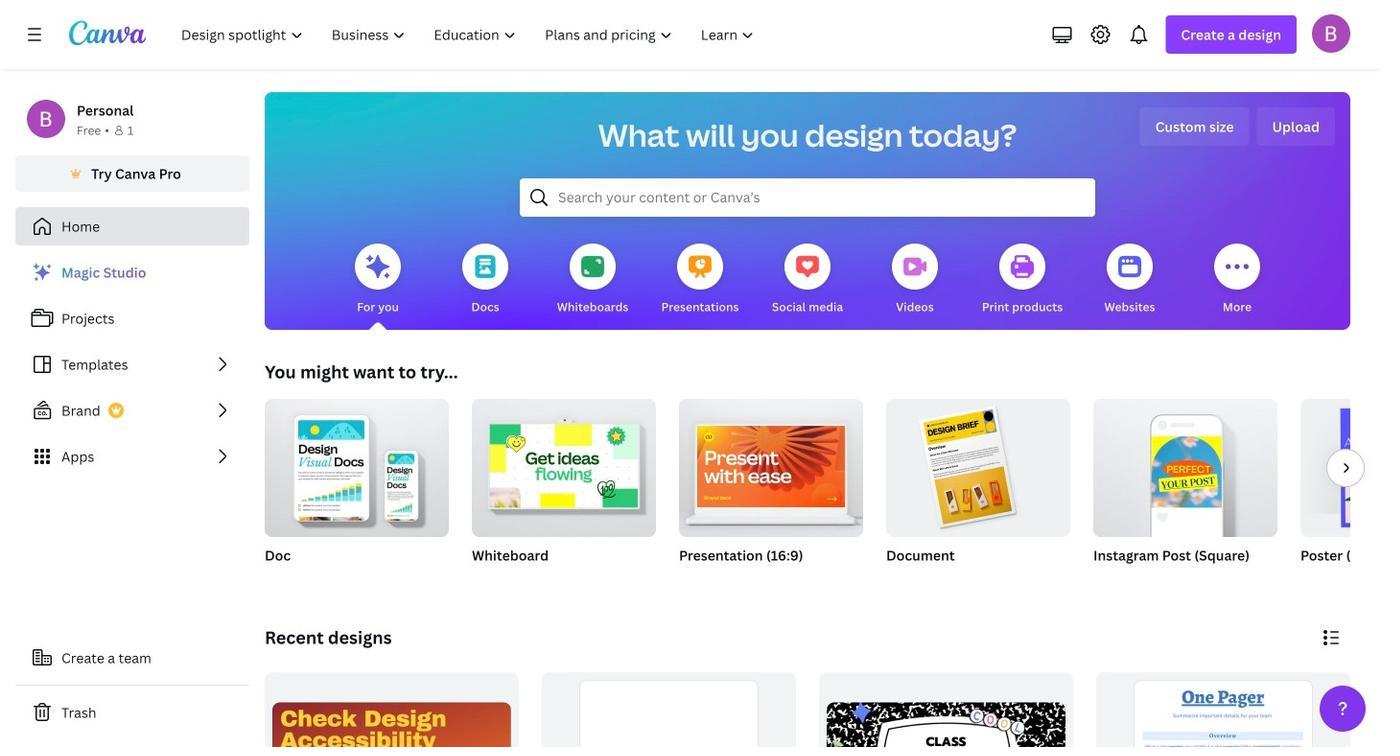 Task type: vqa. For each thing, say whether or not it's contained in the screenshot.
Top level navigation element
yes



Task type: describe. For each thing, give the bounding box(es) containing it.
top level navigation element
[[169, 15, 771, 54]]



Task type: locate. For each thing, give the bounding box(es) containing it.
list
[[15, 253, 249, 476]]

Search search field
[[558, 179, 1057, 216]]

bob builder image
[[1312, 14, 1351, 53]]

group
[[265, 391, 449, 589], [265, 391, 449, 537], [472, 391, 656, 589], [472, 391, 656, 537], [679, 391, 863, 589], [679, 391, 863, 537], [886, 399, 1071, 589], [886, 399, 1071, 537], [1094, 399, 1278, 589], [1301, 399, 1381, 589], [265, 672, 519, 747], [542, 672, 796, 747]]

None search field
[[520, 178, 1096, 217]]



